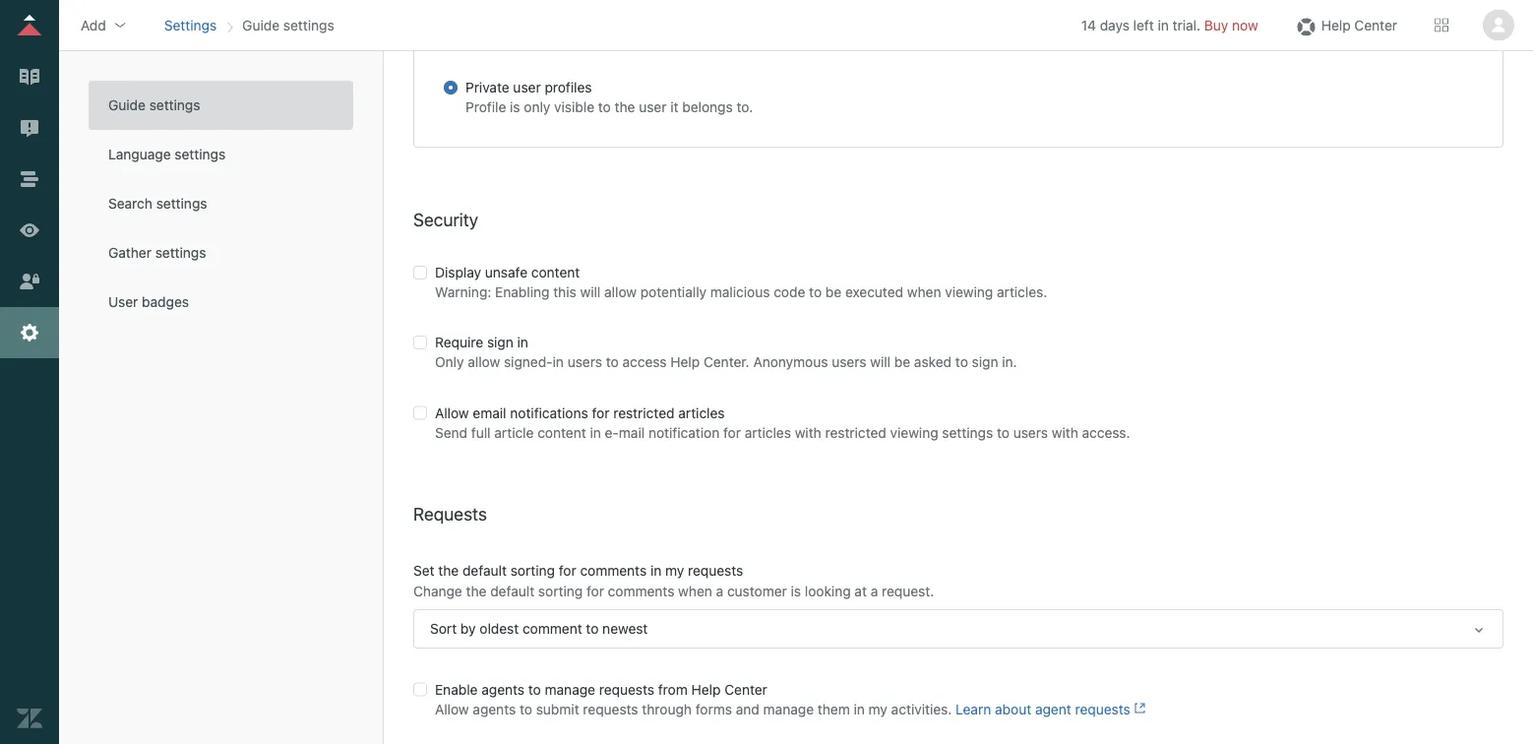 Task type: describe. For each thing, give the bounding box(es) containing it.
left
[[1134, 17, 1155, 33]]

guide settings link
[[89, 81, 353, 130]]

enabling
[[495, 284, 550, 300]]

search
[[108, 195, 153, 212]]

it
[[671, 99, 679, 115]]

gather
[[108, 245, 152, 261]]

language settings link
[[89, 130, 353, 179]]

settings inside navigation
[[283, 17, 334, 33]]

in inside allow email notifications for restricted articles send full article content in e-mail notification for articles with restricted viewing settings to users with access.
[[590, 424, 601, 440]]

e-
[[605, 424, 619, 440]]

looking
[[805, 583, 851, 600]]

arrange content image
[[17, 166, 42, 192]]

about
[[995, 701, 1032, 717]]

manage articles image
[[17, 64, 42, 90]]

articles.
[[997, 284, 1048, 300]]

is inside private user profiles profile is only visible to the user it belongs to.
[[510, 99, 520, 115]]

to inside display unsafe content warning: enabling this will allow potentially malicious code to be executed when viewing articles.
[[809, 284, 822, 300]]

access
[[623, 354, 667, 370]]

2 with from the left
[[1052, 424, 1079, 440]]

display unsafe content warning: enabling this will allow potentially malicious code to be executed when viewing articles.
[[435, 264, 1048, 300]]

to left "submit"
[[520, 701, 533, 717]]

potentially
[[641, 284, 707, 300]]

0 vertical spatial comments
[[580, 563, 647, 579]]

settings for 'language settings' link
[[175, 146, 226, 162]]

allow agents to submit requests through forms and manage them in my activities.
[[435, 701, 956, 717]]

moderate content image
[[17, 115, 42, 141]]

0 vertical spatial default
[[463, 563, 507, 579]]

access.
[[1082, 424, 1131, 440]]

this
[[554, 284, 577, 300]]

settings for the gather settings link
[[155, 245, 206, 261]]

gather settings
[[108, 245, 206, 261]]

and
[[736, 701, 760, 717]]

profile
[[466, 99, 506, 115]]

viewing inside display unsafe content warning: enabling this will allow potentially malicious code to be executed when viewing articles.
[[945, 284, 994, 300]]

request.
[[882, 583, 934, 600]]

2 vertical spatial the
[[466, 583, 487, 600]]

0 vertical spatial articles
[[679, 404, 725, 421]]

set the default sorting for comments in my requests change the default sorting for comments when a customer is looking at a request.
[[413, 563, 934, 600]]

to.
[[737, 99, 753, 115]]

at
[[855, 583, 867, 600]]

agent
[[1036, 701, 1072, 717]]

0 horizontal spatial restricted
[[614, 404, 675, 421]]

14
[[1082, 17, 1097, 33]]

0 horizontal spatial user
[[513, 79, 541, 95]]

allow for allow agents to submit requests through forms and manage them in my activities.
[[435, 701, 469, 717]]

email
[[473, 404, 507, 421]]

requests inside set the default sorting for comments in my requests change the default sorting for comments when a customer is looking at a request.
[[688, 563, 743, 579]]

enable
[[435, 681, 478, 697]]

through
[[642, 701, 692, 717]]

when inside display unsafe content warning: enabling this will allow potentially malicious code to be executed when viewing articles.
[[908, 284, 942, 300]]

anonymous
[[754, 354, 828, 370]]

customize design image
[[17, 218, 42, 243]]

now
[[1233, 17, 1259, 33]]

buy
[[1205, 17, 1229, 33]]

1 horizontal spatial restricted
[[826, 424, 887, 440]]

for up comment
[[559, 563, 577, 579]]

my inside set the default sorting for comments in my requests change the default sorting for comments when a customer is looking at a request.
[[666, 563, 684, 579]]

help center button
[[1288, 10, 1404, 40]]

language settings
[[108, 146, 226, 162]]

only
[[524, 99, 551, 115]]

activities.
[[892, 701, 952, 717]]

warning:
[[435, 284, 492, 300]]

user badges link
[[89, 278, 353, 327]]

article
[[495, 424, 534, 440]]

user permissions image
[[17, 269, 42, 294]]

settings link
[[164, 17, 217, 33]]

to left 'access'
[[606, 354, 619, 370]]

security
[[413, 208, 479, 230]]

add button
[[75, 10, 134, 40]]

send
[[435, 424, 468, 440]]

sort by oldest comment to newest
[[430, 621, 648, 637]]

1 vertical spatial guide settings
[[108, 97, 200, 113]]

agents for allow
[[473, 701, 516, 717]]

require sign in only allow signed-in users to access help center. anonymous users will be asked to sign in.
[[435, 334, 1018, 370]]

sort
[[430, 621, 457, 637]]

allow inside require sign in only allow signed-in users to access help center. anonymous users will be asked to sign in.
[[468, 354, 500, 370]]

by
[[461, 621, 476, 637]]

settings for search settings link
[[156, 195, 207, 212]]

asked
[[914, 354, 952, 370]]

be inside require sign in only allow signed-in users to access help center. anonymous users will be asked to sign in.
[[895, 354, 911, 370]]

add
[[81, 17, 106, 33]]

the inside private user profiles profile is only visible to the user it belongs to.
[[615, 99, 635, 115]]

user
[[108, 294, 138, 310]]

1 vertical spatial comments
[[608, 583, 675, 600]]

allow email notifications for restricted articles send full article content in e-mail notification for articles with restricted viewing settings to users with access.
[[435, 404, 1131, 440]]

malicious
[[711, 284, 770, 300]]

from
[[658, 681, 688, 697]]

mail
[[619, 424, 645, 440]]

settings
[[164, 17, 217, 33]]

signed-
[[504, 354, 553, 370]]

1 horizontal spatial manage
[[764, 701, 814, 717]]

user badges
[[108, 294, 189, 310]]

center inside button
[[1355, 17, 1398, 33]]

1 vertical spatial my
[[869, 701, 888, 717]]

allow inside display unsafe content warning: enabling this will allow potentially malicious code to be executed when viewing articles.
[[605, 284, 637, 300]]

search settings link
[[89, 179, 353, 228]]

badges
[[142, 294, 189, 310]]

to inside button
[[586, 621, 599, 637]]

notifications
[[510, 404, 588, 421]]

private user profiles profile is only visible to the user it belongs to.
[[466, 79, 753, 115]]

settings image
[[17, 320, 42, 346]]

gather settings link
[[89, 228, 353, 278]]

belongs
[[683, 99, 733, 115]]

profiles
[[545, 79, 592, 95]]

0 vertical spatial guide settings
[[242, 17, 334, 33]]

comment
[[523, 621, 582, 637]]

2 vertical spatial help
[[692, 681, 721, 697]]

1 vertical spatial sign
[[972, 354, 999, 370]]

requests right agent
[[1076, 701, 1131, 717]]

change
[[413, 583, 462, 600]]

help inside require sign in only allow signed-in users to access help center. anonymous users will be asked to sign in.
[[671, 354, 700, 370]]

require
[[435, 334, 484, 351]]

enable agents to manage requests from help center
[[435, 681, 768, 697]]



Task type: locate. For each thing, give the bounding box(es) containing it.
settings
[[283, 17, 334, 33], [149, 97, 200, 113], [175, 146, 226, 162], [156, 195, 207, 212], [155, 245, 206, 261], [943, 424, 994, 440]]

1 vertical spatial articles
[[745, 424, 791, 440]]

allow
[[435, 404, 469, 421], [435, 701, 469, 717]]

visible
[[554, 99, 595, 115]]

1 vertical spatial will
[[871, 354, 891, 370]]

executed
[[846, 284, 904, 300]]

1 vertical spatial guide
[[108, 97, 146, 113]]

1 vertical spatial default
[[490, 583, 535, 600]]

0 vertical spatial center
[[1355, 17, 1398, 33]]

to down in.
[[997, 424, 1010, 440]]

unsafe
[[485, 264, 528, 280]]

manage right and
[[764, 701, 814, 717]]

0 vertical spatial restricted
[[614, 404, 675, 421]]

guide
[[242, 17, 280, 33], [108, 97, 146, 113]]

when
[[908, 284, 942, 300], [678, 583, 713, 600]]

articles down anonymous
[[745, 424, 791, 440]]

0 vertical spatial will
[[580, 284, 601, 300]]

oldest
[[480, 621, 519, 637]]

full
[[471, 424, 491, 440]]

private
[[466, 79, 510, 95]]

is inside set the default sorting for comments in my requests change the default sorting for comments when a customer is looking at a request.
[[791, 583, 801, 600]]

0 vertical spatial sign
[[487, 334, 514, 351]]

allow down require in the left top of the page
[[468, 354, 500, 370]]

viewing
[[945, 284, 994, 300], [891, 424, 939, 440]]

sort by oldest comment to newest button
[[413, 609, 1504, 649]]

content down notifications
[[538, 424, 586, 440]]

0 horizontal spatial when
[[678, 583, 713, 600]]

submit
[[536, 701, 579, 717]]

0 vertical spatial when
[[908, 284, 942, 300]]

sign
[[487, 334, 514, 351], [972, 354, 999, 370]]

1 vertical spatial viewing
[[891, 424, 939, 440]]

1 horizontal spatial viewing
[[945, 284, 994, 300]]

will inside require sign in only allow signed-in users to access help center. anonymous users will be asked to sign in.
[[871, 354, 891, 370]]

1 horizontal spatial guide settings
[[242, 17, 334, 33]]

display
[[435, 264, 481, 280]]

content inside allow email notifications for restricted articles send full article content in e-mail notification for articles with restricted viewing settings to users with access.
[[538, 424, 586, 440]]

for right notification
[[724, 424, 741, 440]]

0 horizontal spatial is
[[510, 99, 520, 115]]

allow up send
[[435, 404, 469, 421]]

will left asked
[[871, 354, 891, 370]]

sign up signed-
[[487, 334, 514, 351]]

be inside display unsafe content warning: enabling this will allow potentially malicious code to be executed when viewing articles.
[[826, 284, 842, 300]]

1 with from the left
[[795, 424, 822, 440]]

1 vertical spatial allow
[[468, 354, 500, 370]]

when inside set the default sorting for comments in my requests change the default sorting for comments when a customer is looking at a request.
[[678, 583, 713, 600]]

in
[[1158, 17, 1169, 33], [517, 334, 529, 351], [553, 354, 564, 370], [590, 424, 601, 440], [651, 563, 662, 579], [854, 701, 865, 717]]

0 horizontal spatial users
[[568, 354, 602, 370]]

user left 'it'
[[639, 99, 667, 115]]

content up this
[[531, 264, 580, 280]]

sorting up sort by oldest comment to newest
[[511, 563, 555, 579]]

0 vertical spatial guide
[[242, 17, 280, 33]]

guide settings
[[242, 17, 334, 33], [108, 97, 200, 113]]

1 horizontal spatial user
[[639, 99, 667, 115]]

customer
[[727, 583, 787, 600]]

0 horizontal spatial center
[[725, 681, 768, 697]]

users down in.
[[1014, 424, 1048, 440]]

to up "submit"
[[528, 681, 541, 697]]

be left executed
[[826, 284, 842, 300]]

articles up notification
[[679, 404, 725, 421]]

will right this
[[580, 284, 601, 300]]

1 horizontal spatial allow
[[605, 284, 637, 300]]

learn about agent requests link
[[956, 701, 1147, 717]]

the left 'it'
[[615, 99, 635, 115]]

1 vertical spatial manage
[[764, 701, 814, 717]]

0 horizontal spatial viewing
[[891, 424, 939, 440]]

0 vertical spatial the
[[615, 99, 635, 115]]

sorting
[[511, 563, 555, 579], [538, 583, 583, 600]]

center.
[[704, 354, 750, 370]]

requests up customer
[[688, 563, 743, 579]]

to
[[598, 99, 611, 115], [809, 284, 822, 300], [606, 354, 619, 370], [956, 354, 969, 370], [997, 424, 1010, 440], [586, 621, 599, 637], [528, 681, 541, 697], [520, 701, 533, 717]]

restricted
[[614, 404, 675, 421], [826, 424, 887, 440]]

1 vertical spatial agents
[[473, 701, 516, 717]]

code
[[774, 284, 806, 300]]

agents down enable at the bottom left of page
[[473, 701, 516, 717]]

0 vertical spatial user
[[513, 79, 541, 95]]

1 vertical spatial is
[[791, 583, 801, 600]]

user up only on the left of the page
[[513, 79, 541, 95]]

0 horizontal spatial manage
[[545, 681, 596, 697]]

to right asked
[[956, 354, 969, 370]]

0 horizontal spatial guide
[[108, 97, 146, 113]]

guide right settings link
[[242, 17, 280, 33]]

users inside allow email notifications for restricted articles send full article content in e-mail notification for articles with restricted viewing settings to users with access.
[[1014, 424, 1048, 440]]

users right signed-
[[568, 354, 602, 370]]

to inside allow email notifications for restricted articles send full article content in e-mail notification for articles with restricted viewing settings to users with access.
[[997, 424, 1010, 440]]

in.
[[1002, 354, 1018, 370]]

1 horizontal spatial the
[[466, 583, 487, 600]]

content inside display unsafe content warning: enabling this will allow potentially malicious code to be executed when viewing articles.
[[531, 264, 580, 280]]

allow inside allow email notifications for restricted articles send full article content in e-mail notification for articles with restricted viewing settings to users with access.
[[435, 404, 469, 421]]

1 horizontal spatial will
[[871, 354, 891, 370]]

0 vertical spatial allow
[[435, 404, 469, 421]]

0 horizontal spatial a
[[716, 583, 724, 600]]

sorting up comment
[[538, 583, 583, 600]]

with
[[795, 424, 822, 440], [1052, 424, 1079, 440]]

is left only on the left of the page
[[510, 99, 520, 115]]

be
[[826, 284, 842, 300], [895, 354, 911, 370]]

forms
[[696, 701, 732, 717]]

settings inside allow email notifications for restricted articles send full article content in e-mail notification for articles with restricted viewing settings to users with access.
[[943, 424, 994, 440]]

1 vertical spatial restricted
[[826, 424, 887, 440]]

default
[[463, 563, 507, 579], [490, 583, 535, 600]]

with down anonymous
[[795, 424, 822, 440]]

for up e-
[[592, 404, 610, 421]]

1 horizontal spatial my
[[869, 701, 888, 717]]

0 vertical spatial allow
[[605, 284, 637, 300]]

1 horizontal spatial guide
[[242, 17, 280, 33]]

requests
[[413, 503, 487, 525]]

the
[[615, 99, 635, 115], [438, 563, 459, 579], [466, 583, 487, 600]]

0 vertical spatial agents
[[482, 681, 525, 697]]

0 horizontal spatial will
[[580, 284, 601, 300]]

2 horizontal spatial users
[[1014, 424, 1048, 440]]

0 horizontal spatial guide settings
[[108, 97, 200, 113]]

1 horizontal spatial users
[[832, 354, 867, 370]]

help center
[[1322, 17, 1398, 33]]

with left access.
[[1052, 424, 1079, 440]]

agents right enable at the bottom left of page
[[482, 681, 525, 697]]

be left asked
[[895, 354, 911, 370]]

content
[[531, 264, 580, 280], [538, 424, 586, 440]]

trial.
[[1173, 17, 1201, 33]]

allow left 'potentially'
[[605, 284, 637, 300]]

viewing down asked
[[891, 424, 939, 440]]

agents for enable
[[482, 681, 525, 697]]

a right at
[[871, 583, 878, 600]]

1 vertical spatial user
[[639, 99, 667, 115]]

1 vertical spatial allow
[[435, 701, 469, 717]]

allow down enable at the bottom left of page
[[435, 701, 469, 717]]

to right code
[[809, 284, 822, 300]]

requests down enable agents to manage requests from help center
[[583, 701, 639, 717]]

1 vertical spatial center
[[725, 681, 768, 697]]

viewing left articles.
[[945, 284, 994, 300]]

help right 'access'
[[671, 354, 700, 370]]

is left looking
[[791, 583, 801, 600]]

1 horizontal spatial center
[[1355, 17, 1398, 33]]

comments
[[580, 563, 647, 579], [608, 583, 675, 600]]

to left newest
[[586, 621, 599, 637]]

1 horizontal spatial a
[[871, 583, 878, 600]]

restricted up mail
[[614, 404, 675, 421]]

to right visible
[[598, 99, 611, 115]]

0 vertical spatial viewing
[[945, 284, 994, 300]]

2 horizontal spatial the
[[615, 99, 635, 115]]

1 vertical spatial content
[[538, 424, 586, 440]]

help inside button
[[1322, 17, 1351, 33]]

guide settings up language settings
[[108, 97, 200, 113]]

0 vertical spatial my
[[666, 563, 684, 579]]

1 vertical spatial help
[[671, 354, 700, 370]]

help right now
[[1322, 17, 1351, 33]]

users right anonymous
[[832, 354, 867, 370]]

learn about agent requests
[[956, 701, 1131, 717]]

when left customer
[[678, 583, 713, 600]]

when right executed
[[908, 284, 942, 300]]

2 allow from the top
[[435, 701, 469, 717]]

1 horizontal spatial be
[[895, 354, 911, 370]]

navigation
[[160, 10, 338, 40]]

zendesk products image
[[1435, 18, 1449, 32]]

to inside private user profiles profile is only visible to the user it belongs to.
[[598, 99, 611, 115]]

allow
[[605, 284, 637, 300], [468, 354, 500, 370]]

1 horizontal spatial when
[[908, 284, 942, 300]]

the up 'change'
[[438, 563, 459, 579]]

1 vertical spatial when
[[678, 583, 713, 600]]

sign left in.
[[972, 354, 999, 370]]

learn
[[956, 701, 992, 717]]

0 vertical spatial is
[[510, 99, 520, 115]]

in inside set the default sorting for comments in my requests change the default sorting for comments when a customer is looking at a request.
[[651, 563, 662, 579]]

navigation containing settings
[[160, 10, 338, 40]]

1 horizontal spatial with
[[1052, 424, 1079, 440]]

0 vertical spatial content
[[531, 264, 580, 280]]

language
[[108, 146, 171, 162]]

for up newest
[[587, 583, 604, 600]]

0 horizontal spatial with
[[795, 424, 822, 440]]

0 horizontal spatial allow
[[468, 354, 500, 370]]

center left zendesk products image
[[1355, 17, 1398, 33]]

requests up through
[[599, 681, 655, 697]]

manage
[[545, 681, 596, 697], [764, 701, 814, 717]]

a left customer
[[716, 583, 724, 600]]

my
[[666, 563, 684, 579], [869, 701, 888, 717]]

center up and
[[725, 681, 768, 697]]

will
[[580, 284, 601, 300], [871, 354, 891, 370]]

will inside display unsafe content warning: enabling this will allow potentially malicious code to be executed when viewing articles.
[[580, 284, 601, 300]]

2 a from the left
[[871, 583, 878, 600]]

0 vertical spatial be
[[826, 284, 842, 300]]

help up forms
[[692, 681, 721, 697]]

0 horizontal spatial the
[[438, 563, 459, 579]]

center
[[1355, 17, 1398, 33], [725, 681, 768, 697]]

1 horizontal spatial is
[[791, 583, 801, 600]]

1 vertical spatial the
[[438, 563, 459, 579]]

set
[[413, 563, 435, 579]]

help
[[1322, 17, 1351, 33], [671, 354, 700, 370], [692, 681, 721, 697]]

notification
[[649, 424, 720, 440]]

restricted down anonymous
[[826, 424, 887, 440]]

1 vertical spatial be
[[895, 354, 911, 370]]

zendesk image
[[17, 706, 42, 731]]

0 vertical spatial help
[[1322, 17, 1351, 33]]

1 horizontal spatial sign
[[972, 354, 999, 370]]

14 days left in trial. buy now
[[1082, 17, 1259, 33]]

1 horizontal spatial articles
[[745, 424, 791, 440]]

them
[[818, 701, 850, 717]]

days
[[1100, 17, 1130, 33]]

0 vertical spatial sorting
[[511, 563, 555, 579]]

0 vertical spatial manage
[[545, 681, 596, 697]]

guide up language
[[108, 97, 146, 113]]

for
[[592, 404, 610, 421], [724, 424, 741, 440], [559, 563, 577, 579], [587, 583, 604, 600]]

allow for allow email notifications for restricted articles send full article content in e-mail notification for articles with restricted viewing settings to users with access.
[[435, 404, 469, 421]]

1 allow from the top
[[435, 404, 469, 421]]

0 horizontal spatial be
[[826, 284, 842, 300]]

search settings
[[108, 195, 207, 212]]

1 a from the left
[[716, 583, 724, 600]]

only
[[435, 354, 464, 370]]

0 horizontal spatial sign
[[487, 334, 514, 351]]

0 horizontal spatial articles
[[679, 404, 725, 421]]

0 horizontal spatial my
[[666, 563, 684, 579]]

guide settings right settings on the left of page
[[242, 17, 334, 33]]

is
[[510, 99, 520, 115], [791, 583, 801, 600]]

1 vertical spatial sorting
[[538, 583, 583, 600]]

viewing inside allow email notifications for restricted articles send full article content in e-mail notification for articles with restricted viewing settings to users with access.
[[891, 424, 939, 440]]

manage up "submit"
[[545, 681, 596, 697]]

newest
[[603, 621, 648, 637]]

the up by
[[466, 583, 487, 600]]

settings for guide settings link
[[149, 97, 200, 113]]



Task type: vqa. For each thing, say whether or not it's contained in the screenshot.
activities.
yes



